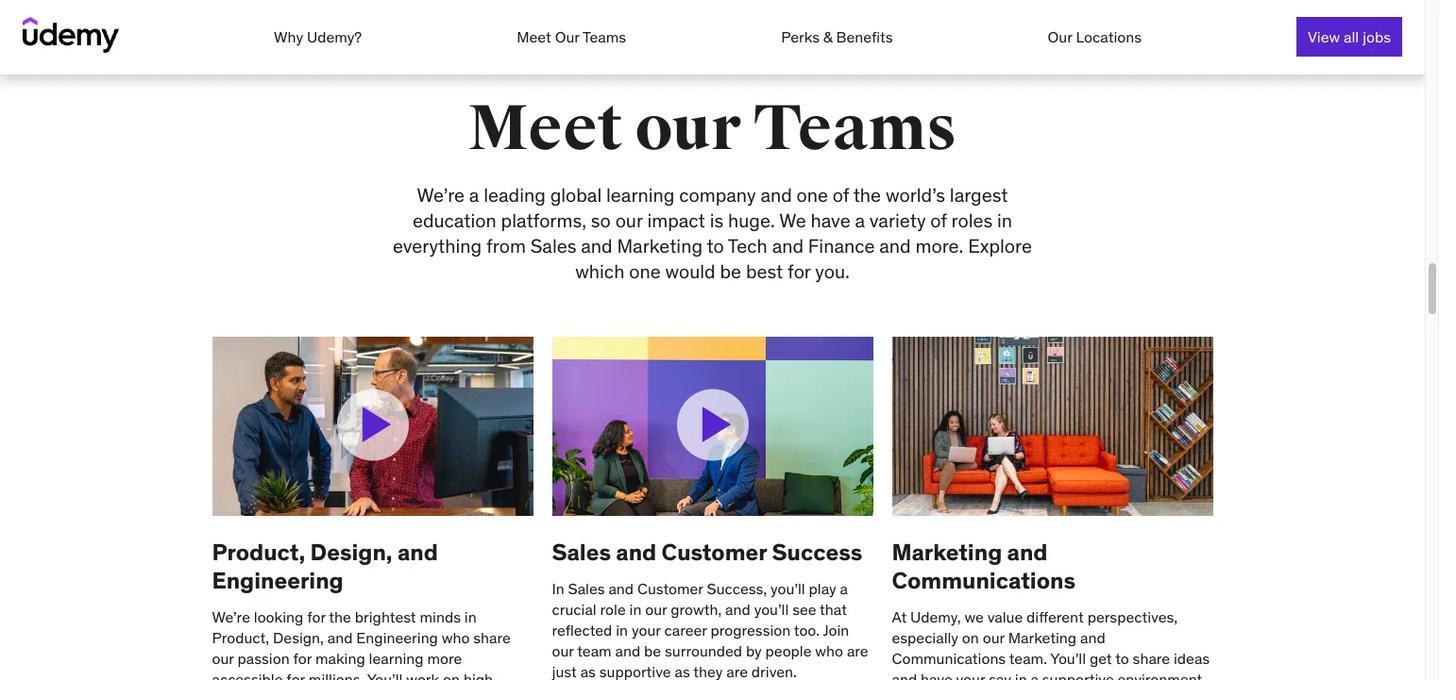 Task type: describe. For each thing, give the bounding box(es) containing it.
they
[[694, 663, 723, 681]]

a up the finance
[[855, 209, 865, 232]]

see
[[793, 601, 817, 619]]

say
[[989, 670, 1011, 681]]

why
[[274, 27, 303, 46]]

customer inside in sales and customer success, you'll play a crucial role in our growth, and you'll see that reflected in your career progression too. join our team and be surrounded by people who are just as supportive as they are driven.
[[638, 580, 703, 599]]

2 as from the left
[[675, 663, 690, 681]]

our up career
[[645, 601, 667, 619]]

udemy,
[[910, 608, 961, 627]]

best
[[746, 260, 783, 283]]

jobs
[[1363, 27, 1391, 46]]

our locations link
[[1048, 27, 1142, 46]]

which
[[575, 260, 625, 283]]

0 vertical spatial customer
[[662, 538, 767, 568]]

the inside the we're a leading global learning company and one of the world's largest education platforms, so our impact is huge. we have a variety of roles in everything from sales and marketing to tech and finance and more. explore which one would be best for you.
[[854, 183, 881, 207]]

udemy?
[[307, 27, 362, 46]]

have inside the we're a leading global learning company and one of the world's largest education platforms, so our impact is huge. we have a variety of roles in everything from sales and marketing to tech and finance and more. explore which one would be best for you.
[[811, 209, 851, 232]]

in inside the we're a leading global learning company and one of the world's largest education platforms, so our impact is huge. we have a variety of roles in everything from sales and marketing to tech and finance and more. explore which one would be best for you.
[[997, 209, 1013, 232]]

brightest
[[355, 608, 416, 627]]

minds
[[420, 608, 461, 627]]

be inside the we're a leading global learning company and one of the world's largest education platforms, so our impact is huge. we have a variety of roles in everything from sales and marketing to tech and finance and more. explore which one would be best for you.
[[720, 260, 741, 283]]

and inside product, design, and engineering
[[398, 538, 438, 568]]

explore
[[968, 234, 1032, 258]]

from
[[486, 234, 526, 258]]

progression
[[711, 621, 791, 640]]

education
[[413, 209, 497, 232]]

in down the role
[[616, 621, 628, 640]]

ideas
[[1174, 650, 1210, 669]]

play
[[809, 580, 837, 599]]

career
[[664, 621, 707, 640]]

millions.
[[309, 670, 364, 681]]

1 vertical spatial you'll
[[754, 601, 789, 619]]

marketing and communications
[[892, 538, 1076, 596]]

have inside the at udemy, we value different perspectives, especially on our marketing and communications team. you'll get to share ideas and have your say in a supportive environme
[[921, 670, 953, 681]]

growth,
[[671, 601, 722, 619]]

who inside we're looking for the brightest minds in product, design, and engineering who share our passion for making learning more accessible for millions. you'll work on hi
[[442, 629, 470, 648]]

marketing inside the we're a leading global learning company and one of the world's largest education platforms, so our impact is huge. we have a variety of roles in everything from sales and marketing to tech and finance and more. explore which one would be best for you.
[[617, 234, 703, 258]]

different
[[1027, 608, 1084, 627]]

view
[[1308, 27, 1340, 46]]

our inside the at udemy, we value different perspectives, especially on our marketing and communications team. you'll get to share ideas and have your say in a supportive environme
[[983, 629, 1005, 648]]

teams for meet our teams
[[753, 90, 957, 168]]

more.
[[916, 234, 964, 258]]

1 vertical spatial sales
[[552, 538, 611, 568]]

product, design, and engineering
[[212, 538, 438, 596]]

so
[[591, 209, 611, 232]]

2 our from the left
[[1048, 27, 1073, 46]]

we
[[965, 608, 984, 627]]

more
[[427, 650, 462, 669]]

value
[[988, 608, 1023, 627]]

your inside the at udemy, we value different perspectives, especially on our marketing and communications team. you'll get to share ideas and have your say in a supportive environme
[[956, 670, 985, 681]]

a up education
[[469, 183, 479, 207]]

at udemy, we value different perspectives, especially on our marketing and communications team. you'll get to share ideas and have your say in a supportive environme
[[892, 608, 1210, 681]]

in sales and customer success, you'll play a crucial role in our growth, and you'll see that reflected in your career progression too. join our team and be surrounded by people who are just as supportive as they are driven.
[[552, 580, 869, 681]]

udemy image
[[23, 17, 119, 53]]

at
[[892, 608, 907, 627]]

perspectives,
[[1088, 608, 1178, 627]]

1 horizontal spatial are
[[847, 642, 869, 661]]

learning inside we're looking for the brightest minds in product, design, and engineering who share our passion for making learning more accessible for millions. you'll work on hi
[[369, 650, 424, 669]]

meet for meet our teams
[[468, 90, 623, 168]]

and inside we're looking for the brightest minds in product, design, and engineering who share our passion for making learning more accessible for millions. you'll work on hi
[[328, 629, 353, 648]]

everything
[[393, 234, 482, 258]]

role
[[600, 601, 626, 619]]

0 vertical spatial you'll
[[771, 580, 805, 599]]

roles
[[952, 209, 993, 232]]

all
[[1344, 27, 1359, 46]]

leading
[[484, 183, 546, 207]]

marketing inside marketing and communications
[[892, 538, 1002, 568]]

you'll inside we're looking for the brightest minds in product, design, and engineering who share our passion for making learning more accessible for millions. you'll work on hi
[[367, 670, 403, 681]]

who inside in sales and customer success, you'll play a crucial role in our growth, and you'll see that reflected in your career progression too. join our team and be surrounded by people who are just as supportive as they are driven.
[[815, 642, 843, 661]]

too.
[[794, 621, 820, 640]]

looking
[[254, 608, 304, 627]]

team
[[577, 642, 612, 661]]

meet our teams
[[468, 90, 957, 168]]

your inside in sales and customer success, you'll play a crucial role in our growth, and you'll see that reflected in your career progression too. join our team and be surrounded by people who are just as supportive as they are driven.
[[632, 621, 661, 640]]

our locations
[[1048, 27, 1142, 46]]

passion
[[238, 650, 290, 669]]

surrounded
[[665, 642, 742, 661]]

view all jobs
[[1308, 27, 1391, 46]]

for right looking
[[307, 608, 326, 627]]

0 horizontal spatial of
[[833, 183, 849, 207]]

why udemy?
[[274, 27, 362, 46]]

accessible
[[212, 670, 283, 681]]

in inside the at udemy, we value different perspectives, especially on our marketing and communications team. you'll get to share ideas and have your say in a supportive environme
[[1015, 670, 1027, 681]]

finance
[[808, 234, 875, 258]]

we
[[779, 209, 806, 232]]

world's
[[886, 183, 945, 207]]

perks & benefits
[[781, 27, 893, 46]]

why udemy? link
[[274, 27, 362, 46]]

by
[[746, 642, 762, 661]]

marketing inside the at udemy, we value different perspectives, especially on our marketing and communications team. you'll get to share ideas and have your say in a supportive environme
[[1008, 629, 1077, 648]]

in inside we're looking for the brightest minds in product, design, and engineering who share our passion for making learning more accessible for millions. you'll work on hi
[[465, 608, 477, 627]]

crucial
[[552, 601, 597, 619]]

get
[[1090, 650, 1112, 669]]

and inside marketing and communications
[[1007, 538, 1048, 568]]

for up "millions."
[[293, 650, 312, 669]]

1 as from the left
[[581, 663, 596, 681]]

learning inside the we're a leading global learning company and one of the world's largest education platforms, so our impact is huge. we have a variety of roles in everything from sales and marketing to tech and finance and more. explore which one would be best for you.
[[606, 183, 675, 207]]

benefits
[[836, 27, 893, 46]]

on inside we're looking for the brightest minds in product, design, and engineering who share our passion for making learning more accessible for millions. you'll work on hi
[[443, 670, 460, 681]]

supportive inside in sales and customer success, you'll play a crucial role in our growth, and you'll see that reflected in your career progression too. join our team and be surrounded by people who are just as supportive as they are driven.
[[600, 663, 671, 681]]

join
[[823, 621, 849, 640]]

that
[[820, 601, 847, 619]]



Task type: vqa. For each thing, say whether or not it's contained in the screenshot.
platforms,
yes



Task type: locate. For each thing, give the bounding box(es) containing it.
sales
[[531, 234, 577, 258], [552, 538, 611, 568], [568, 580, 605, 599]]

1 vertical spatial engineering
[[356, 629, 438, 648]]

our inside we're looking for the brightest minds in product, design, and engineering who share our passion for making learning more accessible for millions. you'll work on hi
[[212, 650, 234, 669]]

sales inside in sales and customer success, you'll play a crucial role in our growth, and you'll see that reflected in your career progression too. join our team and be surrounded by people who are just as supportive as they are driven.
[[568, 580, 605, 599]]

the up variety
[[854, 183, 881, 207]]

your
[[632, 621, 661, 640], [956, 670, 985, 681]]

0 vertical spatial the
[[854, 183, 881, 207]]

you'll
[[771, 580, 805, 599], [754, 601, 789, 619]]

0 vertical spatial are
[[847, 642, 869, 661]]

we're a leading global learning company and one of the world's largest education platforms, so our impact is huge. we have a variety of roles in everything from sales and marketing to tech and finance and more. explore which one would be best for you.
[[393, 183, 1032, 283]]

in down the team.
[[1015, 670, 1027, 681]]

have down especially
[[921, 670, 953, 681]]

0 vertical spatial one
[[797, 183, 828, 207]]

one right "which"
[[629, 260, 661, 283]]

supportive down the get
[[1043, 670, 1114, 681]]

we're inside we're looking for the brightest minds in product, design, and engineering who share our passion for making learning more accessible for millions. you'll work on hi
[[212, 608, 250, 627]]

1 vertical spatial design,
[[273, 629, 324, 648]]

1 vertical spatial be
[[644, 642, 661, 661]]

marketing down different
[[1008, 629, 1077, 648]]

share inside we're looking for the brightest minds in product, design, and engineering who share our passion for making learning more accessible for millions. you'll work on hi
[[473, 629, 511, 648]]

1 vertical spatial teams
[[753, 90, 957, 168]]

a inside the at udemy, we value different perspectives, especially on our marketing and communications team. you'll get to share ideas and have your say in a supportive environme
[[1031, 670, 1039, 681]]

we're inside the we're a leading global learning company and one of the world's largest education platforms, so our impact is huge. we have a variety of roles in everything from sales and marketing to tech and finance and more. explore which one would be best for you.
[[417, 183, 465, 207]]

company
[[679, 183, 756, 207]]

for down passion
[[287, 670, 305, 681]]

0 horizontal spatial be
[[644, 642, 661, 661]]

product, up passion
[[212, 629, 269, 648]]

1 our from the left
[[555, 27, 580, 46]]

1 horizontal spatial of
[[931, 209, 947, 232]]

customer up success,
[[662, 538, 767, 568]]

0 vertical spatial learning
[[606, 183, 675, 207]]

as down team
[[581, 663, 596, 681]]

you'll left the get
[[1051, 650, 1086, 669]]

1 horizontal spatial to
[[1116, 650, 1129, 669]]

on down "we"
[[962, 629, 979, 648]]

locations
[[1076, 27, 1142, 46]]

sales up crucial
[[568, 580, 605, 599]]

success,
[[707, 580, 767, 599]]

product, up looking
[[212, 538, 305, 568]]

1 vertical spatial marketing
[[892, 538, 1002, 568]]

a right play
[[840, 580, 848, 599]]

who up more
[[442, 629, 470, 648]]

work
[[406, 670, 439, 681]]

teams
[[583, 27, 626, 46], [753, 90, 957, 168]]

we're for meet our teams
[[417, 183, 465, 207]]

0 vertical spatial sales
[[531, 234, 577, 258]]

0 vertical spatial be
[[720, 260, 741, 283]]

meet our teams
[[517, 27, 626, 46]]

1 horizontal spatial have
[[921, 670, 953, 681]]

supportive inside the at udemy, we value different perspectives, especially on our marketing and communications team. you'll get to share ideas and have your say in a supportive environme
[[1043, 670, 1114, 681]]

platforms,
[[501, 209, 587, 232]]

you'll
[[1051, 650, 1086, 669], [367, 670, 403, 681]]

1 vertical spatial communications
[[892, 650, 1006, 669]]

0 horizontal spatial supportive
[[600, 663, 671, 681]]

1 vertical spatial of
[[931, 209, 947, 232]]

success
[[772, 538, 863, 568]]

product, inside product, design, and engineering
[[212, 538, 305, 568]]

1 vertical spatial customer
[[638, 580, 703, 599]]

1 vertical spatial product,
[[212, 629, 269, 648]]

be down tech
[[720, 260, 741, 283]]

1 vertical spatial your
[[956, 670, 985, 681]]

our
[[635, 90, 741, 168], [615, 209, 643, 232], [645, 601, 667, 619], [983, 629, 1005, 648], [552, 642, 574, 661], [212, 650, 234, 669]]

engineering inside we're looking for the brightest minds in product, design, and engineering who share our passion for making learning more accessible for millions. you'll work on hi
[[356, 629, 438, 648]]

a down the team.
[[1031, 670, 1039, 681]]

product, inside we're looking for the brightest minds in product, design, and engineering who share our passion for making learning more accessible for millions. you'll work on hi
[[212, 629, 269, 648]]

in
[[997, 209, 1013, 232], [630, 601, 642, 619], [465, 608, 477, 627], [616, 621, 628, 640], [1015, 670, 1027, 681]]

of up the finance
[[833, 183, 849, 207]]

share inside the at udemy, we value different perspectives, especially on our marketing and communications team. you'll get to share ideas and have your say in a supportive environme
[[1133, 650, 1170, 669]]

product,
[[212, 538, 305, 568], [212, 629, 269, 648]]

0 vertical spatial teams
[[583, 27, 626, 46]]

supportive
[[600, 663, 671, 681], [1043, 670, 1114, 681]]

we're
[[417, 183, 465, 207], [212, 608, 250, 627]]

just
[[552, 663, 577, 681]]

0 vertical spatial to
[[707, 234, 724, 258]]

1 horizontal spatial share
[[1133, 650, 1170, 669]]

meet for meet our teams
[[517, 27, 551, 46]]

and
[[761, 183, 792, 207], [581, 234, 613, 258], [772, 234, 804, 258], [880, 234, 911, 258], [398, 538, 438, 568], [616, 538, 657, 568], [1007, 538, 1048, 568], [609, 580, 634, 599], [725, 601, 751, 619], [328, 629, 353, 648], [1081, 629, 1106, 648], [615, 642, 641, 661], [892, 670, 917, 681]]

1 horizontal spatial learning
[[606, 183, 675, 207]]

is
[[710, 209, 724, 232]]

1 vertical spatial share
[[1133, 650, 1170, 669]]

0 vertical spatial share
[[473, 629, 511, 648]]

to down is
[[707, 234, 724, 258]]

0 horizontal spatial we're
[[212, 608, 250, 627]]

0 vertical spatial your
[[632, 621, 661, 640]]

0 horizontal spatial share
[[473, 629, 511, 648]]

who down join
[[815, 642, 843, 661]]

team.
[[1009, 650, 1047, 669]]

for inside the we're a leading global learning company and one of the world's largest education platforms, so our impact is huge. we have a variety of roles in everything from sales and marketing to tech and finance and more. explore which one would be best for you.
[[788, 260, 811, 283]]

communications up "we"
[[892, 567, 1076, 596]]

reflected
[[552, 621, 612, 640]]

perks
[[781, 27, 820, 46]]

our right so
[[615, 209, 643, 232]]

in right the role
[[630, 601, 642, 619]]

0 vertical spatial you'll
[[1051, 650, 1086, 669]]

would
[[665, 260, 716, 283]]

driven.
[[752, 663, 797, 681]]

to inside the we're a leading global learning company and one of the world's largest education platforms, so our impact is huge. we have a variety of roles in everything from sales and marketing to tech and finance and more. explore which one would be best for you.
[[707, 234, 724, 258]]

engineering up looking
[[212, 567, 344, 596]]

supportive down team
[[600, 663, 671, 681]]

sales inside the we're a leading global learning company and one of the world's largest education platforms, so our impact is huge. we have a variety of roles in everything from sales and marketing to tech and finance and more. explore which one would be best for you.
[[531, 234, 577, 258]]

for
[[788, 260, 811, 283], [307, 608, 326, 627], [293, 650, 312, 669], [287, 670, 305, 681]]

sales and customer success
[[552, 538, 863, 568]]

0 vertical spatial engineering
[[212, 567, 344, 596]]

0 vertical spatial design,
[[310, 538, 393, 568]]

0 horizontal spatial to
[[707, 234, 724, 258]]

1 vertical spatial have
[[921, 670, 953, 681]]

you'll inside the at udemy, we value different perspectives, especially on our marketing and communications team. you'll get to share ideas and have your say in a supportive environme
[[1051, 650, 1086, 669]]

&
[[823, 27, 833, 46]]

the inside we're looking for the brightest minds in product, design, and engineering who share our passion for making learning more accessible for millions. you'll work on hi
[[329, 608, 351, 627]]

engineering down brightest in the bottom of the page
[[356, 629, 438, 648]]

we're for product, design, and engineering
[[212, 608, 250, 627]]

1 vertical spatial learning
[[369, 650, 424, 669]]

to
[[707, 234, 724, 258], [1116, 650, 1129, 669]]

1 vertical spatial are
[[727, 663, 748, 681]]

we're up education
[[417, 183, 465, 207]]

be inside in sales and customer success, you'll play a crucial role in our growth, and you'll see that reflected in your career progression too. join our team and be surrounded by people who are just as supportive as they are driven.
[[644, 642, 661, 661]]

0 horizontal spatial our
[[555, 27, 580, 46]]

0 horizontal spatial learning
[[369, 650, 424, 669]]

1 vertical spatial to
[[1116, 650, 1129, 669]]

especially
[[892, 629, 959, 648]]

marketing
[[617, 234, 703, 258], [892, 538, 1002, 568], [1008, 629, 1077, 648]]

sales up in
[[552, 538, 611, 568]]

1 horizontal spatial one
[[797, 183, 828, 207]]

0 vertical spatial we're
[[417, 183, 465, 207]]

our down value
[[983, 629, 1005, 648]]

1 vertical spatial one
[[629, 260, 661, 283]]

1 vertical spatial we're
[[212, 608, 250, 627]]

are
[[847, 642, 869, 661], [727, 663, 748, 681]]

0 vertical spatial meet
[[517, 27, 551, 46]]

2 horizontal spatial marketing
[[1008, 629, 1077, 648]]

1 product, from the top
[[212, 538, 305, 568]]

0 horizontal spatial who
[[442, 629, 470, 648]]

design, up brightest in the bottom of the page
[[310, 538, 393, 568]]

0 horizontal spatial teams
[[583, 27, 626, 46]]

0 horizontal spatial your
[[632, 621, 661, 640]]

0 horizontal spatial the
[[329, 608, 351, 627]]

1 horizontal spatial be
[[720, 260, 741, 283]]

communications inside the at udemy, we value different perspectives, especially on our marketing and communications team. you'll get to share ideas and have your say in a supportive environme
[[892, 650, 1006, 669]]

2 vertical spatial sales
[[568, 580, 605, 599]]

1 vertical spatial on
[[443, 670, 460, 681]]

0 horizontal spatial you'll
[[367, 670, 403, 681]]

global
[[550, 183, 602, 207]]

the
[[854, 183, 881, 207], [329, 608, 351, 627]]

have up the finance
[[811, 209, 851, 232]]

1 horizontal spatial marketing
[[892, 538, 1002, 568]]

teams for meet our teams
[[583, 27, 626, 46]]

our up the just
[[552, 642, 574, 661]]

0 horizontal spatial have
[[811, 209, 851, 232]]

one up we
[[797, 183, 828, 207]]

sales down the platforms,
[[531, 234, 577, 258]]

in up explore
[[997, 209, 1013, 232]]

impact
[[647, 209, 705, 232]]

making
[[315, 650, 365, 669]]

1 horizontal spatial your
[[956, 670, 985, 681]]

variety
[[870, 209, 926, 232]]

to right the get
[[1116, 650, 1129, 669]]

your left say
[[956, 670, 985, 681]]

1 horizontal spatial our
[[1048, 27, 1073, 46]]

marketing up udemy,
[[892, 538, 1002, 568]]

engineering inside product, design, and engineering
[[212, 567, 344, 596]]

largest
[[950, 183, 1008, 207]]

0 vertical spatial product,
[[212, 538, 305, 568]]

be
[[720, 260, 741, 283], [644, 642, 661, 661]]

marketing down impact
[[617, 234, 703, 258]]

1 communications from the top
[[892, 567, 1076, 596]]

design, down looking
[[273, 629, 324, 648]]

2 communications from the top
[[892, 650, 1006, 669]]

you'll up progression
[[754, 601, 789, 619]]

0 vertical spatial of
[[833, 183, 849, 207]]

our
[[555, 27, 580, 46], [1048, 27, 1073, 46]]

2 product, from the top
[[212, 629, 269, 648]]

huge.
[[728, 209, 775, 232]]

be left surrounded
[[644, 642, 661, 661]]

1 vertical spatial meet
[[468, 90, 623, 168]]

perks & benefits link
[[781, 27, 893, 46]]

your left career
[[632, 621, 661, 640]]

as
[[581, 663, 596, 681], [675, 663, 690, 681]]

0 vertical spatial on
[[962, 629, 979, 648]]

1 horizontal spatial the
[[854, 183, 881, 207]]

0 horizontal spatial marketing
[[617, 234, 703, 258]]

tech
[[728, 234, 768, 258]]

who
[[442, 629, 470, 648], [815, 642, 843, 661]]

1 horizontal spatial teams
[[753, 90, 957, 168]]

0 horizontal spatial one
[[629, 260, 661, 283]]

a
[[469, 183, 479, 207], [855, 209, 865, 232], [840, 580, 848, 599], [1031, 670, 1039, 681]]

people
[[766, 642, 812, 661]]

of
[[833, 183, 849, 207], [931, 209, 947, 232]]

0 horizontal spatial are
[[727, 663, 748, 681]]

our up company
[[635, 90, 741, 168]]

customer up growth,
[[638, 580, 703, 599]]

share
[[473, 629, 511, 648], [1133, 650, 1170, 669]]

on inside the at udemy, we value different perspectives, especially on our marketing and communications team. you'll get to share ideas and have your say in a supportive environme
[[962, 629, 979, 648]]

learning up work
[[369, 650, 424, 669]]

meet our teams link
[[517, 27, 626, 46]]

are down by
[[727, 663, 748, 681]]

1 horizontal spatial who
[[815, 642, 843, 661]]

you'll left work
[[367, 670, 403, 681]]

1 vertical spatial the
[[329, 608, 351, 627]]

1 horizontal spatial as
[[675, 663, 690, 681]]

one
[[797, 183, 828, 207], [629, 260, 661, 283]]

on down more
[[443, 670, 460, 681]]

we're looking for the brightest minds in product, design, and engineering who share our passion for making learning more accessible for millions. you'll work on hi
[[212, 608, 527, 681]]

2 vertical spatial marketing
[[1008, 629, 1077, 648]]

customer
[[662, 538, 767, 568], [638, 580, 703, 599]]

are down join
[[847, 642, 869, 661]]

a inside in sales and customer success, you'll play a crucial role in our growth, and you'll see that reflected in your career progression too. join our team and be surrounded by people who are just as supportive as they are driven.
[[840, 580, 848, 599]]

1 horizontal spatial we're
[[417, 183, 465, 207]]

1 horizontal spatial you'll
[[1051, 650, 1086, 669]]

0 horizontal spatial engineering
[[212, 567, 344, 596]]

design, inside we're looking for the brightest minds in product, design, and engineering who share our passion for making learning more accessible for millions. you'll work on hi
[[273, 629, 324, 648]]

1 horizontal spatial on
[[962, 629, 979, 648]]

0 horizontal spatial as
[[581, 663, 596, 681]]

we're left looking
[[212, 608, 250, 627]]

design,
[[310, 538, 393, 568], [273, 629, 324, 648]]

to inside the at udemy, we value different perspectives, especially on our marketing and communications team. you'll get to share ideas and have your say in a supportive environme
[[1116, 650, 1129, 669]]

0 vertical spatial marketing
[[617, 234, 703, 258]]

on
[[962, 629, 979, 648], [443, 670, 460, 681]]

0 vertical spatial communications
[[892, 567, 1076, 596]]

in right minds at the left bottom
[[465, 608, 477, 627]]

1 horizontal spatial supportive
[[1043, 670, 1114, 681]]

our up accessible
[[212, 650, 234, 669]]

0 vertical spatial have
[[811, 209, 851, 232]]

the up making
[[329, 608, 351, 627]]

learning up impact
[[606, 183, 675, 207]]

as left they in the bottom of the page
[[675, 663, 690, 681]]

view all jobs link
[[1297, 17, 1403, 57]]

0 horizontal spatial on
[[443, 670, 460, 681]]

for left you.
[[788, 260, 811, 283]]

design, inside product, design, and engineering
[[310, 538, 393, 568]]

of up the more.
[[931, 209, 947, 232]]

1 horizontal spatial engineering
[[356, 629, 438, 648]]

our inside the we're a leading global learning company and one of the world's largest education platforms, so our impact is huge. we have a variety of roles in everything from sales and marketing to tech and finance and more. explore which one would be best for you.
[[615, 209, 643, 232]]

in
[[552, 580, 565, 599]]

you.
[[815, 260, 850, 283]]

communications down especially
[[892, 650, 1006, 669]]

1 vertical spatial you'll
[[367, 670, 403, 681]]

you'll up see
[[771, 580, 805, 599]]



